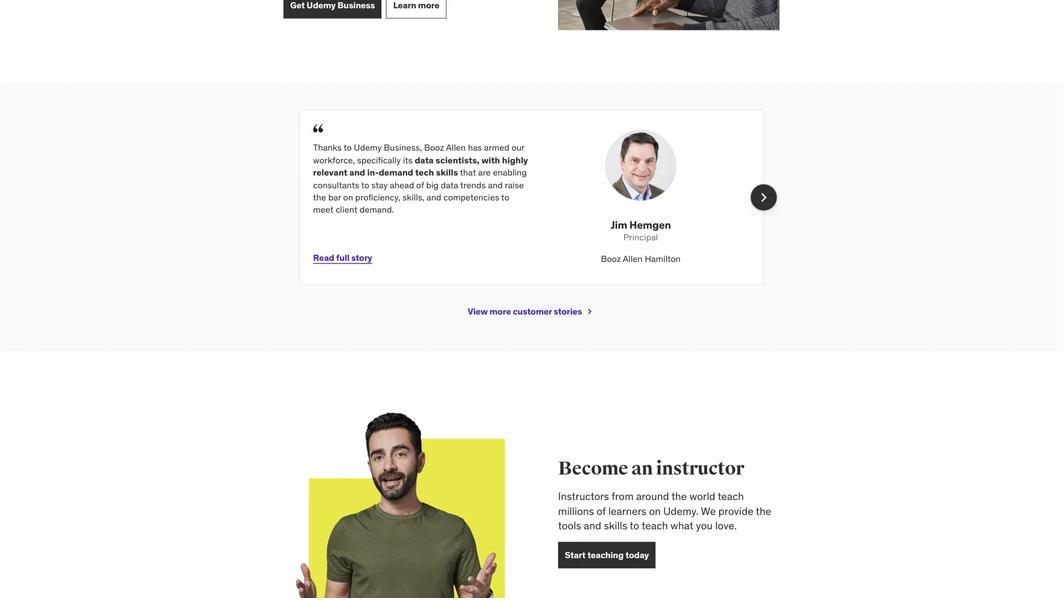 Task type: locate. For each thing, give the bounding box(es) containing it.
data up tech
[[415, 154, 434, 166]]

skills,
[[403, 192, 425, 203]]

has
[[468, 142, 482, 153]]

and down millions
[[584, 519, 602, 532]]

0 horizontal spatial skills
[[436, 167, 458, 178]]

and down big
[[427, 192, 442, 203]]

become
[[558, 457, 628, 480]]

instructors from around the world teach millions of learners on udemy. we provide the tools and skills to teach what you love.
[[558, 490, 772, 532]]

allen up 'scientists,'
[[446, 142, 466, 153]]

start teaching today
[[565, 549, 649, 561]]

data right big
[[441, 179, 459, 191]]

skills inside data scientists, with highly relevant and in-demand tech skills
[[436, 167, 458, 178]]

1 horizontal spatial next image
[[755, 189, 773, 206]]

0 vertical spatial skills
[[436, 167, 458, 178]]

tools
[[558, 519, 582, 532]]

1 vertical spatial allen
[[623, 253, 643, 264]]

teach up the provide
[[718, 490, 744, 503]]

booz up data scientists, with highly relevant and in-demand tech skills
[[424, 142, 444, 153]]

and left "in-"
[[350, 167, 365, 178]]

specifically
[[357, 154, 401, 166]]

1 vertical spatial teach
[[642, 519, 668, 532]]

stay
[[372, 179, 388, 191]]

0 horizontal spatial booz
[[424, 142, 444, 153]]

next image
[[755, 189, 773, 206], [585, 306, 596, 317]]

1 vertical spatial data
[[441, 179, 459, 191]]

to
[[344, 142, 352, 153], [361, 179, 369, 191], [502, 192, 510, 203], [630, 519, 640, 532]]

allen down principal
[[623, 253, 643, 264]]

of down instructors
[[597, 504, 606, 518]]

1 horizontal spatial skills
[[604, 519, 628, 532]]

are
[[478, 167, 491, 178]]

0 vertical spatial data
[[415, 154, 434, 166]]

big
[[426, 179, 439, 191]]

on inside that are enabling consultants to stay ahead of big data trends and raise the bar on proficiency, skills, and competencies to meet client demand.
[[343, 192, 353, 203]]

teach
[[718, 490, 744, 503], [642, 519, 668, 532]]

1 horizontal spatial teach
[[718, 490, 744, 503]]

booz
[[424, 142, 444, 153], [601, 253, 621, 264]]

0 horizontal spatial allen
[[446, 142, 466, 153]]

raise
[[505, 179, 524, 191]]

the right the provide
[[756, 504, 772, 518]]

what
[[671, 519, 694, 532]]

of left big
[[417, 179, 424, 191]]

1 vertical spatial next image
[[585, 306, 596, 317]]

1 horizontal spatial data
[[441, 179, 459, 191]]

demand
[[379, 167, 414, 178]]

on down the around
[[649, 504, 661, 518]]

on
[[343, 192, 353, 203], [649, 504, 661, 518]]

0 horizontal spatial of
[[417, 179, 424, 191]]

data
[[415, 154, 434, 166], [441, 179, 459, 191]]

an
[[632, 457, 653, 480]]

to down learners on the right bottom of the page
[[630, 519, 640, 532]]

1 vertical spatial the
[[672, 490, 687, 503]]

millions
[[558, 504, 594, 518]]

2 horizontal spatial the
[[756, 504, 772, 518]]

0 horizontal spatial on
[[343, 192, 353, 203]]

booz down jim
[[601, 253, 621, 264]]

teach left what
[[642, 519, 668, 532]]

of
[[417, 179, 424, 191], [597, 504, 606, 518]]

with
[[482, 154, 500, 166]]

customer
[[513, 306, 552, 317]]

that
[[460, 167, 476, 178]]

read full story link
[[313, 245, 372, 271]]

1 vertical spatial booz
[[601, 253, 621, 264]]

next image inside carousel element
[[755, 189, 773, 206]]

armed
[[484, 142, 510, 153]]

provide
[[719, 504, 754, 518]]

1 horizontal spatial on
[[649, 504, 661, 518]]

0 horizontal spatial teach
[[642, 519, 668, 532]]

to up workforce, in the left of the page
[[344, 142, 352, 153]]

of inside instructors from around the world teach millions of learners on udemy. we provide the tools and skills to teach what you love.
[[597, 504, 606, 518]]

0 vertical spatial next image
[[755, 189, 773, 206]]

today
[[626, 549, 649, 561]]

the up udemy.
[[672, 490, 687, 503]]

1 vertical spatial skills
[[604, 519, 628, 532]]

client
[[336, 204, 358, 215]]

love.
[[716, 519, 737, 532]]

1 horizontal spatial of
[[597, 504, 606, 518]]

0 horizontal spatial the
[[313, 192, 326, 203]]

that are enabling consultants to stay ahead of big data trends and raise the bar on proficiency, skills, and competencies to meet client demand.
[[313, 167, 527, 215]]

scientists,
[[436, 154, 480, 166]]

0 vertical spatial of
[[417, 179, 424, 191]]

of inside that are enabling consultants to stay ahead of big data trends and raise the bar on proficiency, skills, and competencies to meet client demand.
[[417, 179, 424, 191]]

0 vertical spatial allen
[[446, 142, 466, 153]]

0 horizontal spatial next image
[[585, 306, 596, 317]]

bar
[[328, 192, 341, 203]]

teaching
[[588, 549, 624, 561]]

skills down learners on the right bottom of the page
[[604, 519, 628, 532]]

thanks
[[313, 142, 342, 153]]

1 horizontal spatial the
[[672, 490, 687, 503]]

to left stay
[[361, 179, 369, 191]]

skills down 'scientists,'
[[436, 167, 458, 178]]

view more customer stories link
[[468, 298, 596, 325]]

and
[[350, 167, 365, 178], [488, 179, 503, 191], [427, 192, 442, 203], [584, 519, 602, 532]]

the
[[313, 192, 326, 203], [672, 490, 687, 503], [756, 504, 772, 518]]

0 vertical spatial on
[[343, 192, 353, 203]]

ahead
[[390, 179, 414, 191]]

1 vertical spatial of
[[597, 504, 606, 518]]

booz inside thanks to udemy business, booz allen has armed our workforce, specifically its
[[424, 142, 444, 153]]

2 vertical spatial the
[[756, 504, 772, 518]]

next image inside the view more customer stories link
[[585, 306, 596, 317]]

demand.
[[360, 204, 394, 215]]

the for the
[[756, 504, 772, 518]]

on up client
[[343, 192, 353, 203]]

carousel element
[[299, 110, 778, 285]]

0 vertical spatial booz
[[424, 142, 444, 153]]

0 vertical spatial the
[[313, 192, 326, 203]]

meet
[[313, 204, 334, 215]]

1 vertical spatial on
[[649, 504, 661, 518]]

the up meet
[[313, 192, 326, 203]]

0 horizontal spatial data
[[415, 154, 434, 166]]

skills
[[436, 167, 458, 178], [604, 519, 628, 532]]

start
[[565, 549, 586, 561]]

thanks to udemy business, booz allen has armed our workforce, specifically its
[[313, 142, 525, 166]]

allen
[[446, 142, 466, 153], [623, 253, 643, 264]]

our
[[512, 142, 525, 153]]

the inside that are enabling consultants to stay ahead of big data trends and raise the bar on proficiency, skills, and competencies to meet client demand.
[[313, 192, 326, 203]]

competencies
[[444, 192, 500, 203]]



Task type: vqa. For each thing, say whether or not it's contained in the screenshot.
Yunikee . link
no



Task type: describe. For each thing, give the bounding box(es) containing it.
instructors
[[558, 490, 609, 503]]

to inside instructors from around the world teach millions of learners on udemy. we provide the tools and skills to teach what you love.
[[630, 519, 640, 532]]

data inside that are enabling consultants to stay ahead of big data trends and raise the bar on proficiency, skills, and competencies to meet client demand.
[[441, 179, 459, 191]]

its
[[403, 154, 413, 166]]

workforce,
[[313, 154, 355, 166]]

to down raise
[[502, 192, 510, 203]]

start teaching today link
[[558, 542, 656, 569]]

data scientists, with highly relevant and in-demand tech skills
[[313, 154, 528, 178]]

around
[[637, 490, 669, 503]]

of for big
[[417, 179, 424, 191]]

booz allen hamilton
[[601, 253, 681, 264]]

data inside data scientists, with highly relevant and in-demand tech skills
[[415, 154, 434, 166]]

instructor
[[656, 457, 745, 480]]

on inside instructors from around the world teach millions of learners on udemy. we provide the tools and skills to teach what you love.
[[649, 504, 661, 518]]

and inside instructors from around the world teach millions of learners on udemy. we provide the tools and skills to teach what you love.
[[584, 519, 602, 532]]

in-
[[367, 167, 379, 178]]

we
[[701, 504, 716, 518]]

enabling
[[493, 167, 527, 178]]

view
[[468, 306, 488, 317]]

business,
[[384, 142, 422, 153]]

udemy
[[354, 142, 382, 153]]

and down are
[[488, 179, 503, 191]]

the for consultants
[[313, 192, 326, 203]]

relevant
[[313, 167, 348, 178]]

skills inside instructors from around the world teach millions of learners on udemy. we provide the tools and skills to teach what you love.
[[604, 519, 628, 532]]

allen inside thanks to udemy business, booz allen has armed our workforce, specifically its
[[446, 142, 466, 153]]

learners
[[609, 504, 647, 518]]

jim
[[611, 218, 628, 231]]

read full story
[[313, 252, 372, 263]]

hemgen
[[630, 218, 671, 231]]

proficiency,
[[355, 192, 401, 203]]

to inside thanks to udemy business, booz allen has armed our workforce, specifically its
[[344, 142, 352, 153]]

udemy.
[[664, 504, 699, 518]]

consultants
[[313, 179, 359, 191]]

of for learners
[[597, 504, 606, 518]]

world
[[690, 490, 716, 503]]

jim hemgen principal
[[611, 218, 671, 243]]

and inside data scientists, with highly relevant and in-demand tech skills
[[350, 167, 365, 178]]

highly
[[502, 154, 528, 166]]

full
[[336, 252, 350, 263]]

1 horizontal spatial booz
[[601, 253, 621, 264]]

from
[[612, 490, 634, 503]]

become an instructor
[[558, 457, 745, 480]]

principal
[[624, 232, 658, 243]]

0 vertical spatial teach
[[718, 490, 744, 503]]

more
[[490, 306, 511, 317]]

trends
[[461, 179, 486, 191]]

story
[[351, 252, 372, 263]]

you
[[696, 519, 713, 532]]

tech
[[415, 167, 434, 178]]

read
[[313, 252, 334, 263]]

1 horizontal spatial allen
[[623, 253, 643, 264]]

view more customer stories
[[468, 306, 582, 317]]

hamilton
[[645, 253, 681, 264]]

stories
[[554, 306, 582, 317]]



